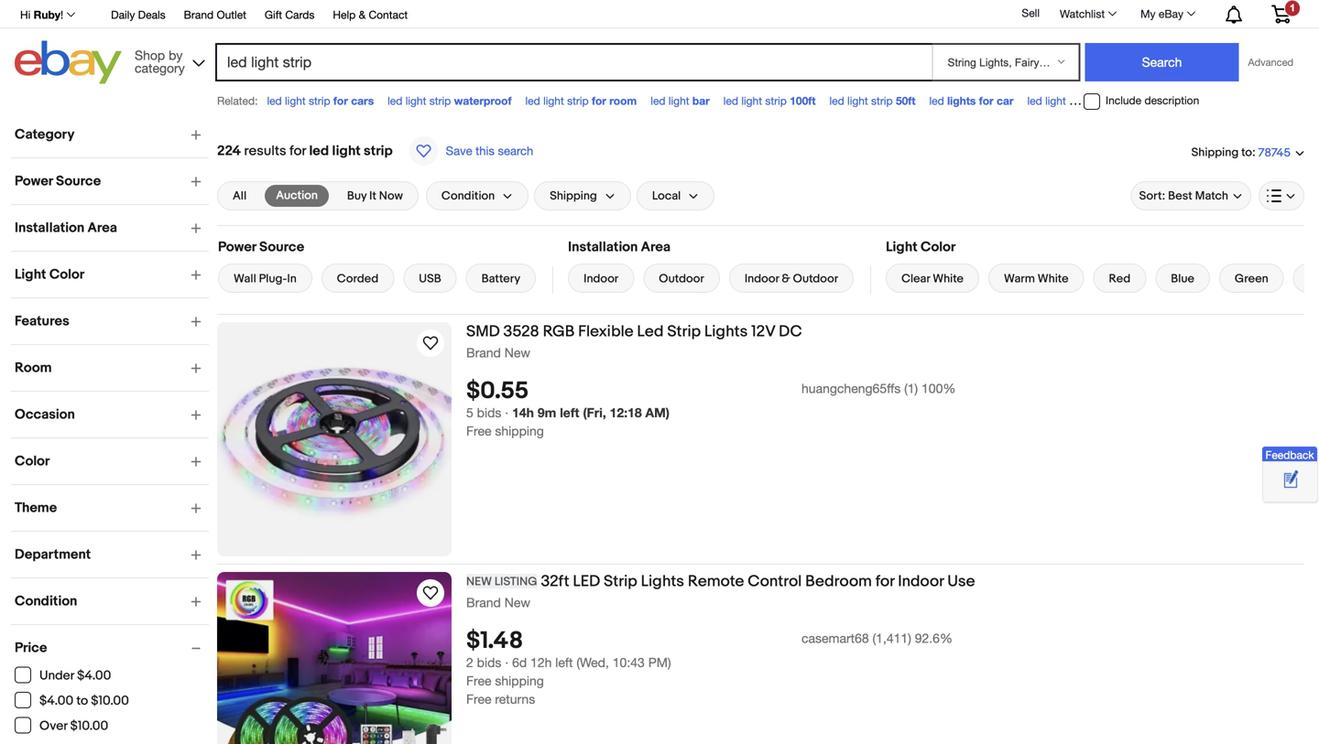 Task type: locate. For each thing, give the bounding box(es) containing it.
lights left 'remote'
[[641, 573, 684, 592]]

my ebay link
[[1131, 3, 1204, 25]]

light left bar
[[669, 94, 689, 107]]

1 vertical spatial brand
[[466, 345, 501, 360]]

1 vertical spatial source
[[259, 239, 304, 256]]

0 vertical spatial $4.00
[[77, 669, 111, 684]]

indoor & outdoor
[[745, 272, 838, 286]]

1 horizontal spatial condition
[[441, 189, 495, 203]]

left inside the huangcheng65ffs (1) 100% 5 bids · 14h 9m left (fri, 12:18 am) free shipping
[[560, 406, 579, 421]]

0 vertical spatial power
[[15, 173, 53, 190]]

area down power source 'dropdown button'
[[88, 220, 117, 236]]

1 vertical spatial light color
[[15, 267, 84, 283]]

2 vertical spatial free
[[466, 692, 491, 707]]

to down the under $4.00
[[76, 694, 88, 710]]

indoor up flexible
[[584, 272, 619, 286]]

for right bedroom
[[876, 573, 894, 592]]

1 vertical spatial bids
[[477, 656, 501, 671]]

1 vertical spatial free
[[466, 674, 491, 689]]

1 link
[[1261, 0, 1302, 26]]

2 shipping from the top
[[495, 674, 544, 689]]

main content
[[217, 117, 1319, 745]]

light up buy
[[332, 143, 361, 159]]

0 horizontal spatial to
[[76, 694, 88, 710]]

watch smd 3528 rgb flexible led strip lights 12v dc image
[[420, 333, 442, 355]]

left inside casemart68 (1,411) 92.6% 2 bids · 6d 12h left (wed, 10:43 pm) free shipping free returns
[[555, 656, 573, 671]]

shipping down 6d
[[495, 674, 544, 689]]

clear white link
[[886, 264, 979, 293]]

power up wall
[[218, 239, 256, 256]]

2 horizontal spatial indoor
[[898, 573, 944, 592]]

room
[[609, 94, 637, 107]]

led left lights on the right top of page
[[929, 94, 944, 107]]

occasion button
[[15, 407, 209, 423]]

0 vertical spatial condition
[[441, 189, 495, 203]]

condition button down save this search button
[[426, 181, 529, 211]]

0 vertical spatial left
[[560, 406, 579, 421]]

1 horizontal spatial $4.00
[[77, 669, 111, 684]]

save this search button
[[404, 136, 539, 167]]

hi
[[20, 8, 31, 21]]

shipping up indoor link
[[550, 189, 597, 203]]

color up the theme
[[15, 453, 50, 470]]

led for led light strip for cars
[[267, 94, 282, 107]]

led up auction
[[309, 143, 329, 159]]

& inside indoor & outdoor link
[[782, 272, 790, 286]]

1 vertical spatial power
[[218, 239, 256, 256]]

power source down category in the left top of the page
[[15, 173, 101, 190]]

power down category in the left top of the page
[[15, 173, 53, 190]]

indoor up the 12v
[[745, 272, 779, 286]]

casemart68 (1,411) 92.6% 2 bids · 6d 12h left (wed, 10:43 pm) free shipping free returns
[[466, 631, 953, 707]]

category
[[15, 126, 75, 143]]

1 horizontal spatial white
[[1038, 272, 1069, 286]]

$10.00
[[91, 694, 129, 710], [70, 719, 108, 735]]

free down 2
[[466, 674, 491, 689]]

12v
[[751, 322, 775, 342]]

new down 3528
[[505, 345, 530, 360]]

1 bids from the top
[[477, 406, 501, 421]]

1 horizontal spatial source
[[259, 239, 304, 256]]

led for led light strip waterproof
[[388, 94, 403, 107]]

& right help
[[359, 8, 366, 21]]

2 vertical spatial color
[[15, 453, 50, 470]]

white right "warm"
[[1038, 272, 1069, 286]]

0 vertical spatial free
[[466, 424, 491, 439]]

strip left outdoor
[[1069, 94, 1091, 107]]

1 horizontal spatial to
[[1241, 146, 1252, 160]]

battery
[[482, 272, 521, 286]]

0 vertical spatial bids
[[477, 406, 501, 421]]

1 vertical spatial lights
[[641, 573, 684, 592]]

am)
[[645, 406, 670, 421]]

smd 3528 rgb flexible led strip lights 12v dc link
[[466, 322, 1305, 345]]

cards
[[285, 8, 315, 21]]

usb
[[419, 272, 441, 286]]

for left "cars"
[[333, 94, 348, 107]]

corded link
[[321, 264, 394, 293]]

condition down department at the left of page
[[15, 594, 77, 610]]

0 horizontal spatial &
[[359, 8, 366, 21]]

local
[[652, 189, 681, 203]]

led right waterproof
[[525, 94, 540, 107]]

indoor link
[[568, 264, 634, 293]]

lights inside the new listing 32ft led strip lights remote control bedroom for indoor use brand new
[[641, 573, 684, 592]]

1 horizontal spatial indoor
[[745, 272, 779, 286]]

1 vertical spatial ·
[[505, 656, 509, 671]]

light for led light strip 100ft
[[741, 94, 762, 107]]

(fri,
[[583, 406, 606, 421]]

include description
[[1106, 94, 1199, 107]]

1 horizontal spatial installation area
[[568, 239, 671, 256]]

strip for led light strip 50ft
[[871, 94, 893, 107]]

shipping left :
[[1192, 146, 1239, 160]]

free for 2
[[466, 674, 491, 689]]

1 white from the left
[[933, 272, 964, 286]]

outdoor
[[659, 272, 704, 286], [793, 272, 838, 286]]

daily
[[111, 8, 135, 21]]

$4.00 up $4.00 to $10.00
[[77, 669, 111, 684]]

strip for led light strip for cars
[[309, 94, 330, 107]]

$10.00 down the under $4.00
[[91, 694, 129, 710]]

1 horizontal spatial shipping
[[1192, 146, 1239, 160]]

led right 100ft
[[830, 94, 844, 107]]

over
[[39, 719, 67, 735]]

0 vertical spatial shipping
[[1192, 146, 1239, 160]]

clear
[[902, 272, 930, 286]]

1 vertical spatial left
[[555, 656, 573, 671]]

1 vertical spatial strip
[[604, 573, 637, 592]]

0 vertical spatial brand
[[184, 8, 214, 21]]

0 horizontal spatial lights
[[641, 573, 684, 592]]

indoor for indoor
[[584, 272, 619, 286]]

92.6%
[[915, 631, 953, 647]]

condition button down department dropdown button
[[15, 594, 209, 610]]

1 vertical spatial shipping
[[550, 189, 597, 203]]

installation area down power source 'dropdown button'
[[15, 220, 117, 236]]

1 vertical spatial shipping
[[495, 674, 544, 689]]

to left 78745
[[1241, 146, 1252, 160]]

strip inside smd 3528 rgb flexible led strip lights 12v dc brand new
[[667, 322, 701, 342]]

installation
[[15, 220, 84, 236], [568, 239, 638, 256]]

bids right '5'
[[477, 406, 501, 421]]

& inside help & contact "link"
[[359, 8, 366, 21]]

· left 6d
[[505, 656, 509, 671]]

· inside the huangcheng65ffs (1) 100% 5 bids · 14h 9m left (fri, 12:18 am) free shipping
[[505, 406, 509, 421]]

2 vertical spatial new
[[505, 595, 530, 611]]

light color up features at left top
[[15, 267, 84, 283]]

2 free from the top
[[466, 674, 491, 689]]

over $10.00 link
[[15, 718, 109, 735]]

strip down search for anything 'text field'
[[567, 94, 589, 107]]

led lights for car
[[929, 94, 1014, 107]]

2 white from the left
[[1038, 272, 1069, 286]]

brand down smd
[[466, 345, 501, 360]]

$10.00 down $4.00 to $10.00
[[70, 719, 108, 735]]

condition button
[[426, 181, 529, 211], [15, 594, 209, 610]]

corded
[[337, 272, 379, 286]]

color up the clear white link
[[921, 239, 956, 256]]

light for led light strip 50ft
[[847, 94, 868, 107]]

0 vertical spatial shipping
[[495, 424, 544, 439]]

0 vertical spatial ·
[[505, 406, 509, 421]]

sort:
[[1139, 189, 1166, 203]]

color up features at left top
[[49, 267, 84, 283]]

strip
[[667, 322, 701, 342], [604, 573, 637, 592]]

indoor left "use"
[[898, 573, 944, 592]]

strip left 100ft
[[765, 94, 787, 107]]

warm
[[1004, 272, 1035, 286]]

led for led lights for car
[[929, 94, 944, 107]]

32ft led strip lights remote control bedroom for indoor use image
[[217, 573, 452, 745]]

gift cards link
[[265, 5, 315, 26]]

for right results
[[289, 143, 306, 159]]

buy
[[347, 189, 367, 203]]

shipping inside casemart68 (1,411) 92.6% 2 bids · 6d 12h left (wed, 10:43 pm) free shipping free returns
[[495, 674, 544, 689]]

0 horizontal spatial source
[[56, 173, 101, 190]]

1 vertical spatial power source
[[218, 239, 304, 256]]

bids inside casemart68 (1,411) 92.6% 2 bids · 6d 12h left (wed, 10:43 pm) free shipping free returns
[[477, 656, 501, 671]]

· left 14h
[[505, 406, 509, 421]]

waterproof
[[454, 94, 512, 107]]

led right bar
[[724, 94, 738, 107]]

1 vertical spatial &
[[782, 272, 790, 286]]

white
[[933, 272, 964, 286], [1038, 272, 1069, 286]]

installation inside main content
[[568, 239, 638, 256]]

shipping inside the huangcheng65ffs (1) 100% 5 bids · 14h 9m left (fri, 12:18 am) free shipping
[[495, 424, 544, 439]]

$4.00
[[77, 669, 111, 684], [39, 694, 73, 710]]

indoor inside the new listing 32ft led strip lights remote control bedroom for indoor use brand new
[[898, 573, 944, 592]]

0 horizontal spatial indoor
[[584, 272, 619, 286]]

smd 3528 rgb flexible led strip lights 12v dc brand new
[[466, 322, 802, 360]]

0 vertical spatial area
[[88, 220, 117, 236]]

0 vertical spatial light
[[886, 239, 918, 256]]

0 horizontal spatial condition button
[[15, 594, 209, 610]]

led right room
[[651, 94, 666, 107]]

bids inside the huangcheng65ffs (1) 100% 5 bids · 14h 9m left (fri, 12:18 am) free shipping
[[477, 406, 501, 421]]

0 vertical spatial condition button
[[426, 181, 529, 211]]

under $4.00 link
[[15, 667, 112, 684]]

bids right 2
[[477, 656, 501, 671]]

features button
[[15, 313, 209, 330]]

new down listing
[[505, 595, 530, 611]]

1 horizontal spatial lights
[[704, 322, 748, 342]]

0 vertical spatial &
[[359, 8, 366, 21]]

area up outdoor link
[[641, 239, 671, 256]]

listing
[[495, 575, 537, 590]]

brand left outlet
[[184, 8, 214, 21]]

0 horizontal spatial outdoor
[[659, 272, 704, 286]]

light up features at left top
[[15, 267, 46, 283]]

1 horizontal spatial outdoor
[[793, 272, 838, 286]]

installation down power source 'dropdown button'
[[15, 220, 84, 236]]

free down '5'
[[466, 424, 491, 439]]

light right "cars"
[[406, 94, 426, 107]]

condition
[[441, 189, 495, 203], [15, 594, 77, 610]]

0 vertical spatial color
[[921, 239, 956, 256]]

1 vertical spatial installation area
[[568, 239, 671, 256]]

0 horizontal spatial white
[[933, 272, 964, 286]]

features
[[15, 313, 69, 330]]

1 vertical spatial area
[[641, 239, 671, 256]]

light up 224 results for led light strip
[[285, 94, 306, 107]]

1 horizontal spatial strip
[[667, 322, 701, 342]]

free inside the huangcheng65ffs (1) 100% 5 bids · 14h 9m left (fri, 12:18 am) free shipping
[[466, 424, 491, 439]]

power source up wall plug-in "link"
[[218, 239, 304, 256]]

1 horizontal spatial light
[[886, 239, 918, 256]]

lights left the 12v
[[704, 322, 748, 342]]

installation up indoor link
[[568, 239, 638, 256]]

shop by category
[[135, 48, 185, 76]]

shipping
[[495, 424, 544, 439], [495, 674, 544, 689]]

white right clear
[[933, 272, 964, 286]]

1 horizontal spatial installation
[[568, 239, 638, 256]]

led for led light strip for room
[[525, 94, 540, 107]]

1 outdoor from the left
[[659, 272, 704, 286]]

1 horizontal spatial &
[[782, 272, 790, 286]]

led right related:
[[267, 94, 282, 107]]

shipping inside dropdown button
[[550, 189, 597, 203]]

to inside shipping to : 78745
[[1241, 146, 1252, 160]]

0 horizontal spatial condition
[[15, 594, 77, 610]]

wall plug-in
[[234, 272, 297, 286]]

2 bids from the top
[[477, 656, 501, 671]]

condition down save this search button
[[441, 189, 495, 203]]

led for led light strip 50ft
[[830, 94, 844, 107]]

light up clear
[[886, 239, 918, 256]]

(wed,
[[577, 656, 609, 671]]

& up dc
[[782, 272, 790, 286]]

0 horizontal spatial strip
[[604, 573, 637, 592]]

1 vertical spatial condition
[[15, 594, 77, 610]]

free left returns
[[466, 692, 491, 707]]

1 vertical spatial to
[[76, 694, 88, 710]]

free
[[466, 424, 491, 439], [466, 674, 491, 689], [466, 692, 491, 707]]

· inside casemart68 (1,411) 92.6% 2 bids · 6d 12h left (wed, 10:43 pm) free shipping free returns
[[505, 656, 509, 671]]

installation area up indoor link
[[568, 239, 671, 256]]

1 vertical spatial new
[[466, 575, 492, 590]]

cars
[[351, 94, 374, 107]]

search
[[498, 144, 533, 158]]

1 vertical spatial installation
[[568, 239, 638, 256]]

shipping inside shipping to : 78745
[[1192, 146, 1239, 160]]

0 vertical spatial strip
[[667, 322, 701, 342]]

(1,411)
[[873, 631, 911, 647]]

huangcheng65ffs (1) 100% 5 bids · 14h 9m left (fri, 12:18 am) free shipping
[[466, 381, 956, 439]]

1 free from the top
[[466, 424, 491, 439]]

left for 12h
[[555, 656, 573, 671]]

shop by category banner
[[10, 0, 1305, 89]]

light
[[285, 94, 306, 107], [406, 94, 426, 107], [543, 94, 564, 107], [669, 94, 689, 107], [741, 94, 762, 107], [847, 94, 868, 107], [1045, 94, 1066, 107], [332, 143, 361, 159]]

light color up clear
[[886, 239, 956, 256]]

source down the category dropdown button
[[56, 173, 101, 190]]

indoor for indoor & outdoor
[[745, 272, 779, 286]]

wall
[[234, 272, 256, 286]]

department button
[[15, 547, 209, 563]]

outdoor up the led
[[659, 272, 704, 286]]

light for led light strip waterproof
[[406, 94, 426, 107]]

department
[[15, 547, 91, 563]]

strip left "cars"
[[309, 94, 330, 107]]

0 horizontal spatial shipping
[[550, 189, 597, 203]]

led right "cars"
[[388, 94, 403, 107]]

strip left 50ft at top
[[871, 94, 893, 107]]

2 · from the top
[[505, 656, 509, 671]]

0 vertical spatial new
[[505, 345, 530, 360]]

224
[[217, 143, 241, 159]]

1 vertical spatial condition button
[[15, 594, 209, 610]]

source up plug- on the top of the page
[[259, 239, 304, 256]]

white for warm white
[[1038, 272, 1069, 286]]

2 vertical spatial brand
[[466, 595, 501, 611]]

0 horizontal spatial light
[[15, 267, 46, 283]]

light right bar
[[741, 94, 762, 107]]

light right car
[[1045, 94, 1066, 107]]

0 vertical spatial installation area
[[15, 220, 117, 236]]

left right "12h"
[[555, 656, 573, 671]]

10:43
[[613, 656, 645, 671]]

light down search for anything 'text field'
[[543, 94, 564, 107]]

0 vertical spatial installation
[[15, 220, 84, 236]]

0 vertical spatial to
[[1241, 146, 1252, 160]]

to inside $4.00 to $10.00 link
[[76, 694, 88, 710]]

light left 50ft at top
[[847, 94, 868, 107]]

6d
[[512, 656, 527, 671]]

bedroom
[[805, 573, 872, 592]]

1 horizontal spatial light color
[[886, 239, 956, 256]]

strip for led light strip outdoor
[[1069, 94, 1091, 107]]

1 horizontal spatial area
[[641, 239, 671, 256]]

led for led light strip 100ft
[[724, 94, 738, 107]]

0 vertical spatial light color
[[886, 239, 956, 256]]

None submit
[[1085, 43, 1239, 82]]

1 horizontal spatial power
[[218, 239, 256, 256]]

1 · from the top
[[505, 406, 509, 421]]

ebay
[[1159, 7, 1184, 20]]

1 vertical spatial light
[[15, 267, 46, 283]]

left right 9m
[[560, 406, 579, 421]]

Auction selected text field
[[276, 188, 318, 204]]

led right car
[[1027, 94, 1042, 107]]

new left listing
[[466, 575, 492, 590]]

listing options selector. list view selected. image
[[1267, 189, 1296, 203]]

outdoor up dc
[[793, 272, 838, 286]]

theme button
[[15, 500, 209, 517]]

$4.00 up over $10.00 link
[[39, 694, 73, 710]]

strip left waterproof
[[429, 94, 451, 107]]

left
[[560, 406, 579, 421], [555, 656, 573, 671]]

0 horizontal spatial power source
[[15, 173, 101, 190]]

0 vertical spatial lights
[[704, 322, 748, 342]]

description
[[1145, 94, 1199, 107]]

0 horizontal spatial installation area
[[15, 220, 117, 236]]

1 shipping from the top
[[495, 424, 544, 439]]

brand down listing
[[466, 595, 501, 611]]

for left room
[[592, 94, 606, 107]]

shipping down 14h
[[495, 424, 544, 439]]

to
[[1241, 146, 1252, 160], [76, 694, 88, 710]]

1 vertical spatial $4.00
[[39, 694, 73, 710]]

smd 3528 rgb flexible led strip lights 12v dc heading
[[466, 322, 802, 342]]



Task type: describe. For each thing, give the bounding box(es) containing it.
9m
[[538, 406, 556, 421]]

light for led light strip outdoor
[[1045, 94, 1066, 107]]

brand inside 'link'
[[184, 8, 214, 21]]

power source button
[[15, 173, 209, 190]]

0 horizontal spatial area
[[88, 220, 117, 236]]

strip up buy it now
[[364, 143, 393, 159]]

:
[[1252, 146, 1256, 160]]

account navigation
[[10, 0, 1305, 28]]

warm white link
[[988, 264, 1084, 293]]

free for 5
[[466, 424, 491, 439]]

lights
[[947, 94, 976, 107]]

new listing 32ft led strip lights remote control bedroom for indoor use brand new
[[466, 573, 975, 611]]

red
[[1109, 272, 1131, 286]]

brand outlet
[[184, 8, 246, 21]]

strip inside the new listing 32ft led strip lights remote control bedroom for indoor use brand new
[[604, 573, 637, 592]]

2 outdoor from the left
[[793, 272, 838, 286]]

watch 32ft led strip lights remote control bedroom for indoor use image
[[420, 583, 442, 605]]

buy it now link
[[336, 185, 414, 207]]

shipping to : 78745
[[1192, 146, 1291, 160]]

left for 9m
[[560, 406, 579, 421]]

red link
[[1093, 264, 1146, 293]]

wall plug-in link
[[218, 264, 312, 293]]

blue link
[[1155, 264, 1210, 293]]

0 horizontal spatial power
[[15, 173, 53, 190]]

light for led light bar
[[669, 94, 689, 107]]

bids for 2
[[477, 656, 501, 671]]

area inside main content
[[641, 239, 671, 256]]

strip for led light strip 100ft
[[765, 94, 787, 107]]

buy it now
[[347, 189, 403, 203]]

gift
[[265, 8, 282, 21]]

shipping for shipping
[[550, 189, 597, 203]]

sort: best match button
[[1131, 181, 1251, 211]]

led for led light bar
[[651, 94, 666, 107]]

0 horizontal spatial $4.00
[[39, 694, 73, 710]]

shipping for 14h
[[495, 424, 544, 439]]

$4.00 to $10.00
[[39, 694, 129, 710]]

shop by category button
[[126, 41, 209, 80]]

theme
[[15, 500, 57, 517]]

clear white
[[902, 272, 964, 286]]

0 vertical spatial power source
[[15, 173, 101, 190]]

3 free from the top
[[466, 692, 491, 707]]

sell link
[[1014, 7, 1048, 19]]

car
[[997, 94, 1014, 107]]

light for led light strip for cars
[[285, 94, 306, 107]]

outlet
[[217, 8, 246, 21]]

shipping for shipping to : 78745
[[1192, 146, 1239, 160]]

rgb
[[543, 322, 575, 342]]

to for :
[[1241, 146, 1252, 160]]

· for 14h
[[505, 406, 509, 421]]

under
[[39, 669, 74, 684]]

now
[[379, 189, 403, 203]]

lights inside smd 3528 rgb flexible led strip lights 12v dc brand new
[[704, 322, 748, 342]]

ruby
[[34, 8, 60, 21]]

this
[[476, 144, 495, 158]]

shipping for 6d
[[495, 674, 544, 689]]

led light strip outdoor
[[1027, 94, 1135, 107]]

100ft
[[790, 94, 816, 107]]

14h
[[512, 406, 534, 421]]

price
[[15, 640, 47, 657]]

color button
[[15, 453, 209, 470]]

brand inside smd 3528 rgb flexible led strip lights 12v dc brand new
[[466, 345, 501, 360]]

save this search
[[446, 144, 533, 158]]

bids for 5
[[477, 406, 501, 421]]

results
[[244, 143, 286, 159]]

huangcheng65ffs
[[802, 381, 901, 396]]

brand outlet link
[[184, 5, 246, 26]]

$4.00 to $10.00 link
[[15, 693, 130, 710]]

include
[[1106, 94, 1142, 107]]

Search for anything text field
[[218, 45, 928, 80]]

warm white
[[1004, 272, 1069, 286]]

(1)
[[904, 381, 918, 396]]

remote
[[688, 573, 744, 592]]

led
[[637, 322, 664, 342]]

outdoor
[[1094, 94, 1135, 107]]

main content containing $0.55
[[217, 117, 1319, 745]]

led
[[573, 573, 600, 592]]

1 vertical spatial color
[[49, 267, 84, 283]]

feedback
[[1266, 449, 1314, 462]]

category
[[135, 60, 185, 76]]

led light strip for cars
[[267, 94, 374, 107]]

1 horizontal spatial condition button
[[426, 181, 529, 211]]

1 horizontal spatial power source
[[218, 239, 304, 256]]

pm)
[[648, 656, 671, 671]]

& for indoor
[[782, 272, 790, 286]]

new inside smd 3528 rgb flexible led strip lights 12v dc brand new
[[505, 345, 530, 360]]

0 horizontal spatial installation
[[15, 220, 84, 236]]

50ft
[[896, 94, 916, 107]]

for inside the new listing 32ft led strip lights remote control bedroom for indoor use brand new
[[876, 573, 894, 592]]

flexible
[[578, 322, 634, 342]]

0 vertical spatial source
[[56, 173, 101, 190]]

12h
[[530, 656, 552, 671]]

0 vertical spatial $10.00
[[91, 694, 129, 710]]

to for $10.00
[[76, 694, 88, 710]]

smd 3528 rgb flexible led strip lights 12v dc image
[[217, 322, 452, 557]]

1
[[1290, 2, 1295, 14]]

78745
[[1258, 146, 1291, 160]]

led light strip waterproof
[[388, 94, 512, 107]]

price button
[[15, 640, 209, 657]]

brand inside the new listing 32ft led strip lights remote control bedroom for indoor use brand new
[[466, 595, 501, 611]]

shop
[[135, 48, 165, 63]]

daily deals
[[111, 8, 166, 21]]

1 vertical spatial $10.00
[[70, 719, 108, 735]]

· for 6d
[[505, 656, 509, 671]]

32ft led strip lights remote control bedroom for indoor use heading
[[466, 573, 975, 592]]

auction
[[276, 189, 318, 203]]

led light bar
[[651, 94, 710, 107]]

sort: best match
[[1139, 189, 1229, 203]]

led light strip for room
[[525, 94, 637, 107]]

help & contact link
[[333, 5, 408, 26]]

strip for led light strip waterproof
[[429, 94, 451, 107]]

under $4.00
[[39, 669, 111, 684]]

casemart68
[[802, 631, 869, 647]]

battery link
[[466, 264, 536, 293]]

contact
[[369, 8, 408, 21]]

light for led light strip for room
[[543, 94, 564, 107]]

for left car
[[979, 94, 994, 107]]

returns
[[495, 692, 535, 707]]

related:
[[217, 94, 258, 107]]

auction link
[[265, 185, 329, 207]]

0 horizontal spatial light color
[[15, 267, 84, 283]]

white for clear white
[[933, 272, 964, 286]]

none submit inside shop by category banner
[[1085, 43, 1239, 82]]

led for led light strip outdoor
[[1027, 94, 1042, 107]]

over $10.00
[[39, 719, 108, 735]]

& for help
[[359, 8, 366, 21]]

by
[[169, 48, 183, 63]]

room button
[[15, 360, 209, 377]]

led light strip 100ft
[[724, 94, 816, 107]]

strip for led light strip for room
[[567, 94, 589, 107]]

led light strip 50ft
[[830, 94, 916, 107]]

it
[[369, 189, 376, 203]]



Task type: vqa. For each thing, say whether or not it's contained in the screenshot.
Japanese Miffy Universal Studios Snoopy Cartoon 3 Washcloths heading
no



